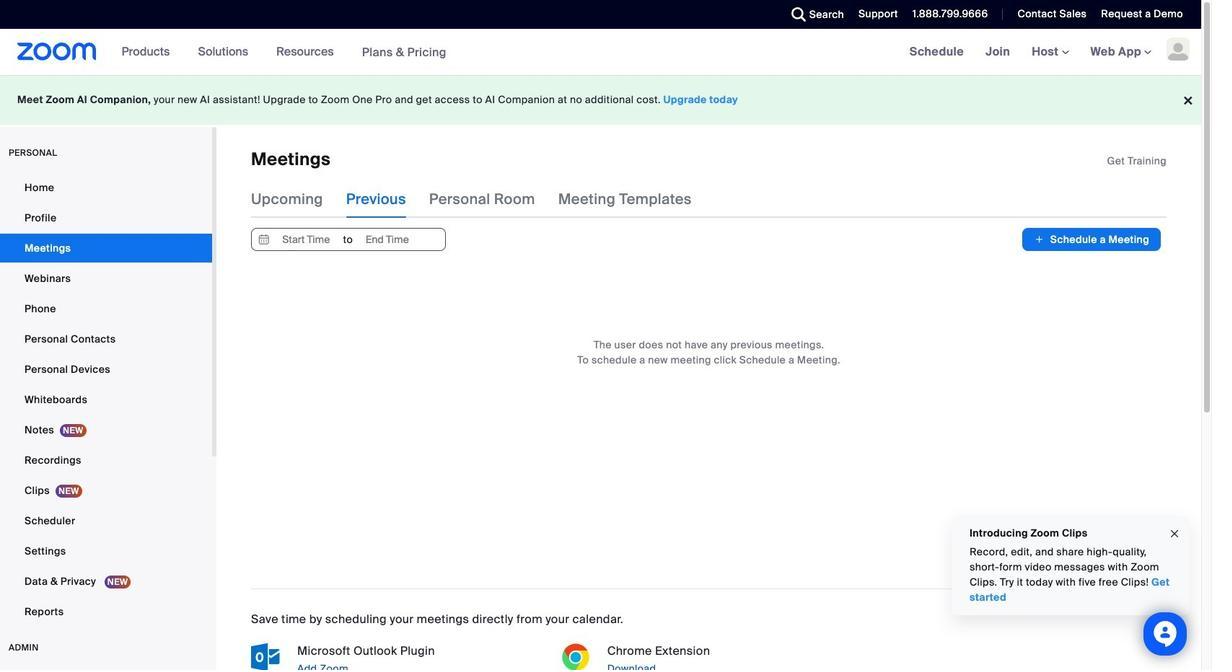 Task type: locate. For each thing, give the bounding box(es) containing it.
add image
[[1034, 233, 1045, 247]]

application
[[1107, 154, 1167, 168]]

close image
[[1169, 526, 1181, 542]]

Date Range Picker Start field
[[273, 229, 340, 251]]

tabs of meeting tab list
[[251, 181, 715, 218]]

product information navigation
[[111, 29, 457, 76]]

personal menu menu
[[0, 173, 212, 628]]

banner
[[0, 29, 1201, 76]]

footer
[[0, 75, 1201, 125]]

Date Range Picker End field
[[354, 229, 421, 251]]



Task type: describe. For each thing, give the bounding box(es) containing it.
meetings navigation
[[899, 29, 1201, 76]]

profile picture image
[[1167, 38, 1190, 61]]

date image
[[255, 229, 273, 251]]

zoom logo image
[[17, 43, 96, 61]]



Task type: vqa. For each thing, say whether or not it's contained in the screenshot.
Date Range Picker Start Field
yes



